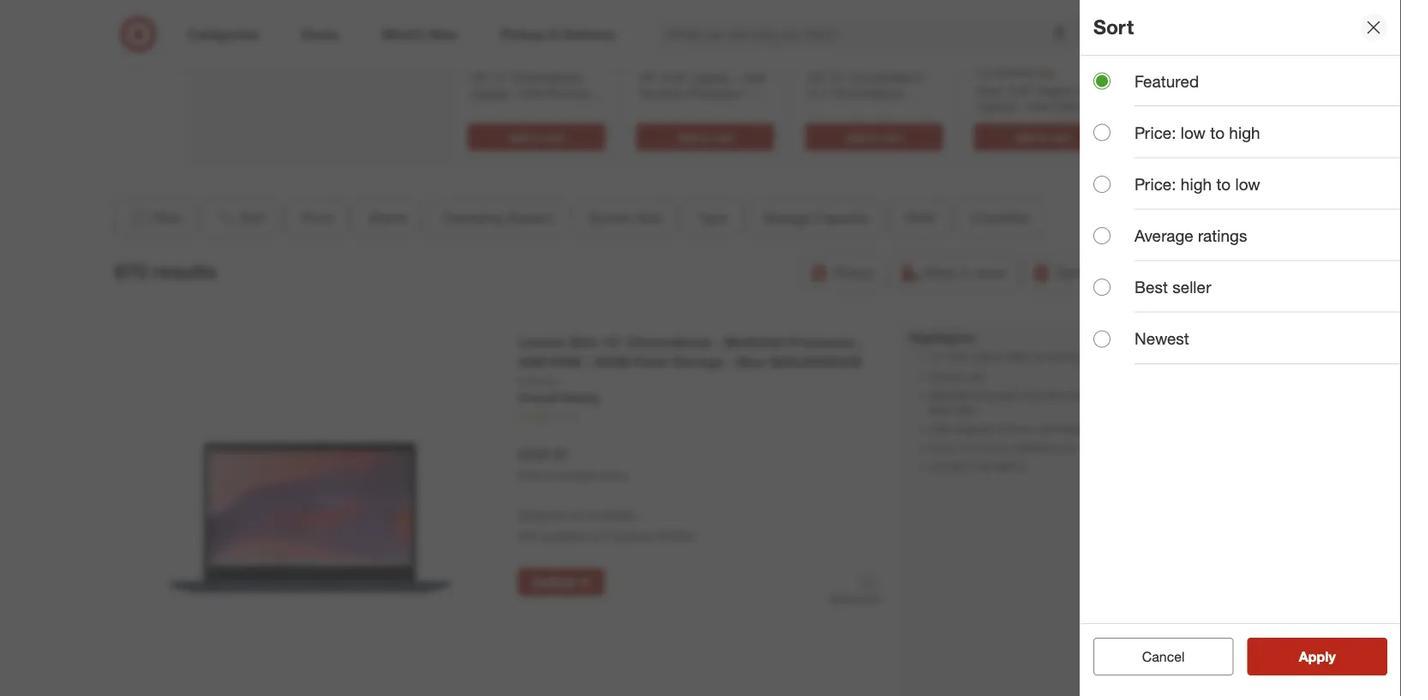 Task type: vqa. For each thing, say whether or not it's contained in the screenshot.
type: corresponding to No
no



Task type: describe. For each thing, give the bounding box(es) containing it.
1 horizontal spatial high
[[1230, 123, 1261, 142]]

0 vertical spatial with
[[1045, 389, 1064, 402]]

condition button
[[957, 199, 1046, 237]]

online
[[600, 468, 627, 481]]

520
[[1025, 389, 1042, 402]]

pickup button
[[801, 254, 886, 292]]

seller
[[1173, 277, 1212, 297]]

6
[[1019, 460, 1025, 473]]

deliver it
[[533, 574, 590, 590]]

4 add to cart from the left
[[1016, 131, 1071, 144]]

wifi
[[997, 460, 1016, 473]]

operating system
[[442, 209, 553, 226]]

price button
[[287, 199, 348, 237]]

apply button
[[1248, 638, 1388, 676]]

carousel region
[[186, 0, 1291, 185]]

storage inside storage capacity button
[[764, 209, 811, 226]]

sponsored
[[829, 592, 880, 605]]

$249.99 reg $449.99 sale
[[978, 52, 1055, 80]]

cancel button
[[1094, 638, 1234, 676]]

2ee
[[1231, 389, 1250, 402]]

14" inside lenovo slim 14" chromebook - mediatek processor - 4gb ram - 64gb flash storage - blue (82xj002dus)
[[601, 334, 623, 351]]

13.5
[[958, 441, 978, 454]]

operating system button
[[428, 199, 568, 237]]

overall rating
[[518, 390, 599, 405]]

0 horizontal spatial high
[[1181, 174, 1212, 194]]

deliver it button
[[518, 568, 605, 596]]

system
[[507, 209, 553, 226]]

screen size button
[[575, 199, 677, 237]]

type
[[698, 209, 728, 226]]

$439.99
[[640, 52, 683, 67]]

add to cart for $489.99
[[1185, 131, 1240, 144]]

$299.99 when purchased online
[[518, 446, 627, 481]]

results
[[153, 259, 217, 283]]

gpu
[[955, 403, 977, 416]]

shop in store
[[924, 264, 1006, 281]]

same day delivery
[[1056, 264, 1172, 281]]

filter button
[[114, 199, 194, 237]]

What can we help you find? suggestions appear below search field
[[657, 15, 1084, 53]]

purchased
[[548, 468, 597, 481]]

- down slim
[[585, 354, 591, 370]]

0 horizontal spatial available
[[541, 528, 587, 543]]

mc2
[[930, 403, 952, 416]]

glare
[[1106, 351, 1129, 364]]

best
[[1135, 277, 1168, 297]]

shipping not available not available at cityplace market
[[518, 507, 695, 543]]

graphics
[[1117, 389, 1158, 402]]

add to cart button for $379.99
[[805, 124, 943, 151]]

storage inside lenovo slim 14" chromebook - mediatek processor - 4gb ram - 64gb flash storage - blue (82xj002dus)
[[673, 354, 724, 370]]

in
[[961, 264, 971, 281]]

laptops
[[260, 23, 380, 60]]

lenovo link
[[518, 372, 557, 389]]

870
[[114, 259, 147, 283]]

price: low to high
[[1135, 123, 1261, 142]]

$439.99 link
[[633, 0, 778, 120]]

price: high to low
[[1135, 174, 1261, 194]]

memory
[[996, 422, 1034, 435]]

to inside highlights 14" fhd (1920x1080) tn 250nits anti-glare chrome os mediatek kompanio 520 with integrated graphics arm mali-g52 2ee mc2 gpu 4gb soldered memory with 64gb emmc on systemboard up to 13.5 hours of battery life 2x2 802.11ax wifi 6
[[946, 441, 955, 454]]

sort button
[[201, 199, 281, 237]]

lenovo for lenovo slim 14" chromebook - mediatek processor - 4gb ram - 64gb flash storage - blue (82xj002dus)
[[518, 334, 565, 351]]

add to cart button for $439.99
[[637, 124, 775, 151]]

cart for $319.99
[[544, 131, 564, 144]]

$379.99 link
[[802, 0, 947, 120]]

capacity
[[815, 209, 869, 226]]

cityplace
[[604, 528, 655, 543]]

add to cart button for $319.99
[[468, 124, 606, 151]]

os
[[969, 370, 984, 383]]

brand button
[[355, 199, 421, 237]]

$249.99
[[978, 52, 1020, 67]]

mediatek
[[725, 334, 785, 351]]

ratings
[[1198, 226, 1248, 246]]

cart for $439.99
[[713, 131, 733, 144]]

highlights
[[909, 329, 975, 346]]

average
[[1135, 226, 1194, 246]]

of
[[1011, 441, 1020, 454]]

(1920x1080)
[[972, 351, 1028, 364]]

$299.99
[[518, 446, 567, 463]]

life
[[1060, 441, 1076, 454]]

4gb inside lenovo slim 14" chromebook - mediatek processor - 4gb ram - 64gb flash storage - blue (82xj002dus)
[[518, 354, 546, 370]]

4 add to cart button from the left
[[974, 124, 1112, 151]]

store
[[975, 264, 1006, 281]]

ram button
[[891, 199, 950, 237]]

64gb inside lenovo slim 14" chromebook - mediatek processor - 4gb ram - 64gb flash storage - blue (82xj002dus)
[[595, 354, 630, 370]]

lenovo slim 14" chromebook - mediatek processor - 4gb ram - 64gb flash storage - blue (82xj002dus)
[[518, 334, 865, 370]]

$489.99
[[1147, 52, 1189, 67]]

on
[[1122, 422, 1134, 435]]

- left mediatek
[[715, 334, 721, 351]]

when
[[518, 468, 545, 481]]

pickup
[[833, 264, 875, 281]]

add to cart button for $489.99
[[1143, 124, 1281, 151]]

soldered
[[953, 422, 993, 435]]

newest
[[1135, 329, 1190, 349]]

up
[[930, 441, 943, 454]]

screen
[[589, 209, 633, 226]]



Task type: locate. For each thing, give the bounding box(es) containing it.
ram inside lenovo slim 14" chromebook - mediatek processor - 4gb ram - 64gb flash storage - blue (82xj002dus)
[[550, 354, 581, 370]]

add for $319.99
[[509, 131, 529, 144]]

with up battery
[[1037, 422, 1056, 435]]

ram up shop
[[905, 209, 936, 226]]

to
[[1211, 123, 1225, 142], [531, 131, 541, 144], [700, 131, 710, 144], [869, 131, 879, 144], [1038, 131, 1048, 144], [1207, 131, 1217, 144], [1217, 174, 1231, 194], [946, 441, 955, 454]]

high down price: low to high
[[1181, 174, 1212, 194]]

add to cart button down $319.99 link
[[468, 124, 606, 151]]

64gb down slim
[[595, 354, 630, 370]]

$319.99 link
[[464, 0, 609, 120]]

2 lenovo from the top
[[518, 373, 557, 388]]

add down $449.99
[[1016, 131, 1035, 144]]

1 vertical spatial high
[[1181, 174, 1212, 194]]

0 horizontal spatial 4gb
[[518, 354, 546, 370]]

0 horizontal spatial ram
[[550, 354, 581, 370]]

5 cart from the left
[[1220, 131, 1240, 144]]

lenovo
[[518, 334, 565, 351], [518, 373, 557, 388]]

5 add to cart button from the left
[[1143, 124, 1281, 151]]

2 price: from the top
[[1135, 174, 1177, 194]]

featured
[[1135, 71, 1200, 91]]

add to cart for $319.99
[[509, 131, 564, 144]]

condition
[[972, 209, 1031, 226]]

low up price: high to low
[[1181, 123, 1206, 142]]

price: for price: high to low
[[1135, 174, 1177, 194]]

add to cart up price: high to low
[[1185, 131, 1240, 144]]

0 vertical spatial high
[[1230, 123, 1261, 142]]

systemboard
[[1137, 422, 1197, 435]]

storage capacity button
[[749, 199, 884, 237]]

with
[[1045, 389, 1064, 402], [1037, 422, 1056, 435]]

cart down $319.99 link
[[544, 131, 564, 144]]

250nits
[[1048, 351, 1081, 364]]

1 vertical spatial low
[[1236, 174, 1261, 194]]

1 add to cart button from the left
[[468, 124, 606, 151]]

shop in store button
[[893, 254, 1017, 292]]

add to cart button up price: high to low
[[1143, 124, 1281, 151]]

$449.99
[[996, 67, 1032, 80]]

0 vertical spatial storage
[[764, 209, 811, 226]]

add to cart button down $439.99 link
[[637, 124, 775, 151]]

available up cityplace
[[590, 507, 636, 522]]

ram
[[905, 209, 936, 226], [550, 354, 581, 370]]

lenovo slim 14" chromebook - mediatek processor - 4gb ram - 64gb flash storage - blue (82xj002dus) image
[[121, 329, 499, 696], [121, 329, 499, 696]]

None radio
[[1094, 124, 1111, 141], [1094, 227, 1111, 244], [1094, 279, 1111, 296], [1094, 124, 1111, 141], [1094, 227, 1111, 244], [1094, 279, 1111, 296]]

same day delivery button
[[1024, 254, 1183, 292]]

0 vertical spatial low
[[1181, 123, 1206, 142]]

1 vertical spatial available
[[541, 528, 587, 543]]

add to cart button down $379.99 link
[[805, 124, 943, 151]]

4 add from the left
[[1016, 131, 1035, 144]]

search button
[[1072, 15, 1113, 57]]

1 vertical spatial storage
[[673, 354, 724, 370]]

$319.99
[[471, 52, 514, 67]]

0 vertical spatial 4gb
[[518, 354, 546, 370]]

add to cart down 'sale'
[[1016, 131, 1071, 144]]

cart down $379.99 link
[[882, 131, 902, 144]]

cart down 'sale'
[[1051, 131, 1071, 144]]

0 vertical spatial available
[[590, 507, 636, 522]]

lenovo up overall
[[518, 373, 557, 388]]

64gb up life
[[1059, 422, 1085, 435]]

brand
[[369, 209, 406, 226]]

0 horizontal spatial storage
[[673, 354, 724, 370]]

add down $319.99 link
[[509, 131, 529, 144]]

delivery
[[1123, 264, 1172, 281]]

storage left capacity on the right of the page
[[764, 209, 811, 226]]

1 vertical spatial sort
[[240, 209, 266, 226]]

highlights 14" fhd (1920x1080) tn 250nits anti-glare chrome os mediatek kompanio 520 with integrated graphics arm mali-g52 2ee mc2 gpu 4gb soldered memory with 64gb emmc on systemboard up to 13.5 hours of battery life 2x2 802.11ax wifi 6
[[909, 329, 1250, 473]]

it
[[582, 574, 590, 590]]

0 horizontal spatial 14"
[[601, 334, 623, 351]]

best seller
[[1135, 277, 1212, 297]]

price: up average
[[1135, 174, 1177, 194]]

1 horizontal spatial ram
[[905, 209, 936, 226]]

3 cart from the left
[[882, 131, 902, 144]]

14" inside highlights 14" fhd (1920x1080) tn 250nits anti-glare chrome os mediatek kompanio 520 with integrated graphics arm mali-g52 2ee mc2 gpu 4gb soldered memory with 64gb emmc on systemboard up to 13.5 hours of battery life 2x2 802.11ax wifi 6
[[930, 351, 946, 364]]

0 horizontal spatial sort
[[240, 209, 266, 226]]

14" right slim
[[601, 334, 623, 351]]

1 cart from the left
[[544, 131, 564, 144]]

0 vertical spatial 64gb
[[595, 354, 630, 370]]

1 horizontal spatial 4gb
[[930, 422, 950, 435]]

add to cart down $439.99 link
[[678, 131, 733, 144]]

selling
[[312, 0, 407, 25]]

lenovo up lenovo link
[[518, 334, 565, 351]]

1 vertical spatial lenovo
[[518, 373, 557, 388]]

1 vertical spatial ram
[[550, 354, 581, 370]]

add
[[509, 131, 529, 144], [678, 131, 697, 144], [847, 131, 866, 144], [1016, 131, 1035, 144], [1185, 131, 1204, 144]]

0 vertical spatial ram
[[905, 209, 936, 226]]

None radio
[[1094, 72, 1111, 90], [1094, 176, 1111, 193], [1094, 330, 1111, 347], [1094, 72, 1111, 90], [1094, 176, 1111, 193], [1094, 330, 1111, 347]]

1 horizontal spatial 64gb
[[1059, 422, 1085, 435]]

1 horizontal spatial storage
[[764, 209, 811, 226]]

add to cart for $439.99
[[678, 131, 733, 144]]

sort inside dialog
[[1094, 15, 1134, 39]]

chromebook
[[627, 334, 712, 351]]

0 vertical spatial price:
[[1135, 123, 1177, 142]]

shipping
[[518, 507, 566, 522]]

with right 520
[[1045, 389, 1064, 402]]

3 add to cart from the left
[[847, 131, 902, 144]]

price
[[302, 209, 333, 226]]

g52
[[1209, 389, 1229, 402]]

same
[[1056, 264, 1091, 281]]

1 horizontal spatial low
[[1236, 174, 1261, 194]]

mali-
[[1186, 389, 1209, 402]]

- left blue
[[728, 354, 733, 370]]

0 vertical spatial sort
[[1094, 15, 1134, 39]]

4gb
[[518, 354, 546, 370], [930, 422, 950, 435]]

market
[[658, 528, 695, 543]]

5 add to cart from the left
[[1185, 131, 1240, 144]]

filter
[[151, 209, 181, 226]]

3 add from the left
[[847, 131, 866, 144]]

screen size
[[589, 209, 662, 226]]

at
[[591, 528, 601, 543]]

sort dialog
[[1080, 0, 1402, 696]]

1 add to cart from the left
[[509, 131, 564, 144]]

1 horizontal spatial 14"
[[930, 351, 946, 364]]

1 vertical spatial 64gb
[[1059, 422, 1085, 435]]

add for $379.99
[[847, 131, 866, 144]]

2 add from the left
[[678, 131, 697, 144]]

low up ratings
[[1236, 174, 1261, 194]]

deliver
[[533, 574, 578, 590]]

sale
[[1035, 67, 1055, 80]]

rating
[[561, 390, 599, 405]]

cart up price: high to low
[[1220, 131, 1240, 144]]

tn
[[1031, 351, 1045, 364]]

price:
[[1135, 123, 1177, 142], [1135, 174, 1177, 194]]

high up price: high to low
[[1230, 123, 1261, 142]]

1 add from the left
[[509, 131, 529, 144]]

1 vertical spatial price:
[[1135, 174, 1177, 194]]

1 price: from the top
[[1135, 123, 1177, 142]]

1 lenovo from the top
[[518, 334, 565, 351]]

0 vertical spatial lenovo
[[518, 334, 565, 351]]

add up price: high to low
[[1185, 131, 1204, 144]]

overall
[[518, 390, 558, 405]]

4
[[571, 410, 577, 423]]

lenovo inside lenovo slim 14" chromebook - mediatek processor - 4gb ram - 64gb flash storage - blue (82xj002dus)
[[518, 334, 565, 351]]

available
[[590, 507, 636, 522], [541, 528, 587, 543]]

1 vertical spatial with
[[1037, 422, 1056, 435]]

search
[[1072, 27, 1113, 44]]

storage down 'chromebook'
[[673, 354, 724, 370]]

add to cart button down 'sale'
[[974, 124, 1112, 151]]

4gb down mc2
[[930, 422, 950, 435]]

add to cart down $379.99 link
[[847, 131, 902, 144]]

0 horizontal spatial 64gb
[[595, 354, 630, 370]]

ram down slim
[[550, 354, 581, 370]]

best-
[[233, 0, 312, 25]]

price: down featured
[[1135, 123, 1177, 142]]

operating
[[442, 209, 503, 226]]

4gb inside highlights 14" fhd (1920x1080) tn 250nits anti-glare chrome os mediatek kompanio 520 with integrated graphics arm mali-g52 2ee mc2 gpu 4gb soldered memory with 64gb emmc on systemboard up to 13.5 hours of battery life 2x2 802.11ax wifi 6
[[930, 422, 950, 435]]

2 add to cart button from the left
[[637, 124, 775, 151]]

14" down highlights on the top of page
[[930, 351, 946, 364]]

cart down $439.99 link
[[713, 131, 733, 144]]

high
[[1230, 123, 1261, 142], [1181, 174, 1212, 194]]

1 vertical spatial 4gb
[[930, 422, 950, 435]]

emmc
[[1088, 422, 1119, 435]]

add down $439.99 link
[[678, 131, 697, 144]]

add to cart for $379.99
[[847, 131, 902, 144]]

size
[[637, 209, 662, 226]]

type button
[[684, 199, 742, 237]]

available down not
[[541, 528, 587, 543]]

add for $439.99
[[678, 131, 697, 144]]

64gb inside highlights 14" fhd (1920x1080) tn 250nits anti-glare chrome os mediatek kompanio 520 with integrated graphics arm mali-g52 2ee mc2 gpu 4gb soldered memory with 64gb emmc on systemboard up to 13.5 hours of battery life 2x2 802.11ax wifi 6
[[1059, 422, 1085, 435]]

1 horizontal spatial sort
[[1094, 15, 1134, 39]]

870 results
[[114, 259, 217, 283]]

5 add from the left
[[1185, 131, 1204, 144]]

day
[[1095, 264, 1119, 281]]

cancel
[[1143, 648, 1185, 665]]

processor
[[789, 334, 856, 351]]

not
[[569, 507, 586, 522]]

4gb up lenovo link
[[518, 354, 546, 370]]

fhd
[[948, 351, 969, 364]]

lenovo slim 14" chromebook - mediatek processor - 4gb ram - 64gb flash storage - blue (82xj002dus) link
[[518, 333, 883, 372]]

average ratings
[[1135, 226, 1248, 246]]

- right processor
[[860, 334, 865, 351]]

price: for price: low to high
[[1135, 123, 1177, 142]]

3 add to cart button from the left
[[805, 124, 943, 151]]

lenovo for lenovo
[[518, 373, 557, 388]]

2 add to cart from the left
[[678, 131, 733, 144]]

2 cart from the left
[[713, 131, 733, 144]]

802.11ax
[[949, 460, 994, 473]]

reg
[[978, 67, 993, 80]]

integrated
[[1067, 389, 1114, 402]]

mediatek
[[930, 389, 972, 402]]

add down $379.99 link
[[847, 131, 866, 144]]

storage capacity
[[764, 209, 869, 226]]

chrome
[[930, 370, 967, 383]]

add for $489.99
[[1185, 131, 1204, 144]]

$379.99
[[809, 52, 851, 67]]

(82xj002dus)
[[770, 354, 862, 370]]

add to cart down $319.99 link
[[509, 131, 564, 144]]

sort inside button
[[240, 209, 266, 226]]

1 horizontal spatial available
[[590, 507, 636, 522]]

4 cart from the left
[[1051, 131, 1071, 144]]

cart for $379.99
[[882, 131, 902, 144]]

not
[[518, 528, 538, 543]]

cart
[[544, 131, 564, 144], [713, 131, 733, 144], [882, 131, 902, 144], [1051, 131, 1071, 144], [1220, 131, 1240, 144]]

add to cart
[[509, 131, 564, 144], [678, 131, 733, 144], [847, 131, 902, 144], [1016, 131, 1071, 144], [1185, 131, 1240, 144]]

ram inside "button"
[[905, 209, 936, 226]]

cart for $489.99
[[1220, 131, 1240, 144]]

0 horizontal spatial low
[[1181, 123, 1206, 142]]



